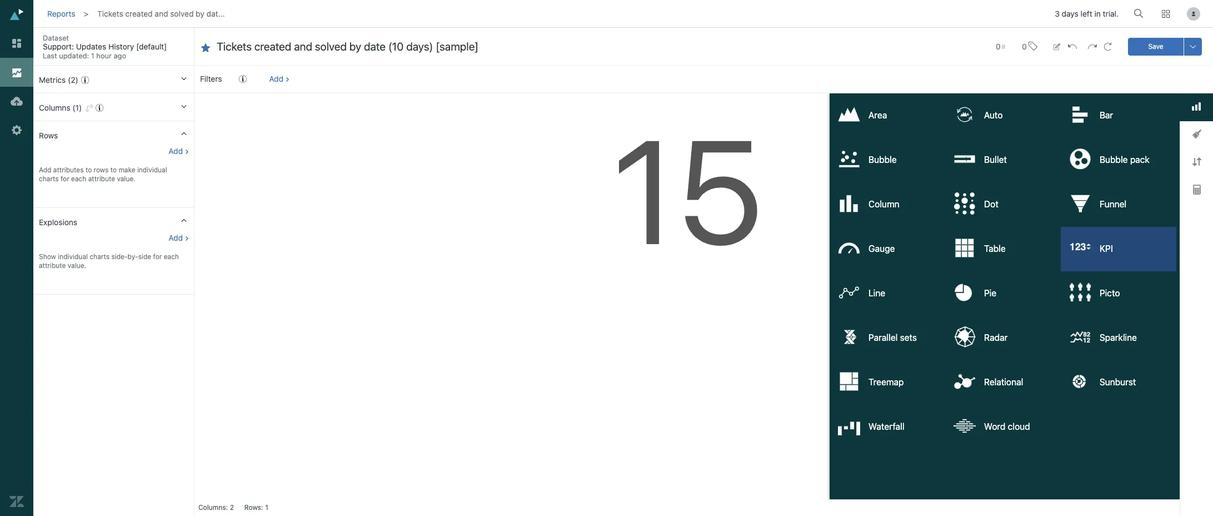 Task type: locate. For each thing, give the bounding box(es) containing it.
0 button
[[991, 35, 1011, 58]]

to left rows
[[86, 166, 92, 174]]

columns:
[[199, 503, 228, 512]]

for
[[61, 175, 69, 183], [153, 252, 162, 261]]

metrics
[[39, 75, 66, 85]]

add
[[269, 74, 284, 83], [169, 146, 183, 156], [39, 166, 51, 174], [169, 233, 183, 242]]

open in-app guide image right (2)
[[81, 76, 89, 84]]

0 vertical spatial value.
[[117, 175, 136, 183]]

reports
[[47, 9, 75, 18]]

2 0 from the left
[[1023, 41, 1027, 51]]

1 horizontal spatial attribute
[[88, 175, 115, 183]]

0 button
[[1018, 34, 1043, 58]]

columns
[[39, 103, 70, 112]]

1 vertical spatial attribute
[[39, 261, 66, 270]]

open in-app guide image
[[81, 76, 89, 84], [96, 104, 103, 112]]

1 vertical spatial for
[[153, 252, 162, 261]]

Search... field
[[1137, 5, 1148, 22]]

1 left hour
[[91, 51, 94, 60]]

show individual charts side-by-side for each attribute value.
[[39, 252, 179, 270]]

word
[[985, 422, 1006, 432]]

to right rows
[[110, 166, 117, 174]]

filters
[[200, 74, 222, 83]]

charts
[[39, 175, 59, 183], [90, 252, 110, 261]]

side-
[[111, 252, 128, 261]]

for down attributes
[[61, 175, 69, 183]]

hour
[[96, 51, 112, 60]]

1 horizontal spatial bubble
[[1100, 155, 1129, 165]]

0 horizontal spatial 1
[[91, 51, 94, 60]]

0 vertical spatial attribute
[[88, 175, 115, 183]]

open in-app guide image
[[239, 75, 247, 83]]

2 bubble from the left
[[1100, 155, 1129, 165]]

0 horizontal spatial value.
[[68, 261, 86, 270]]

graph image
[[1193, 102, 1202, 111]]

1 horizontal spatial for
[[153, 252, 162, 261]]

add inside add attributes to rows to make individual charts for each attribute value.
[[39, 166, 51, 174]]

0 inside button
[[1023, 41, 1027, 51]]

1 inside dataset support: updates history [default] last updated: 1 hour ago
[[91, 51, 94, 60]]

0 vertical spatial for
[[61, 175, 69, 183]]

column
[[869, 199, 900, 209]]

rows:
[[245, 503, 263, 512]]

solved
[[170, 9, 194, 18]]

other options image
[[1189, 42, 1198, 51]]

explosions
[[39, 217, 77, 227]]

for inside 'show individual charts side-by-side for each attribute value.'
[[153, 252, 162, 261]]

1 vertical spatial value.
[[68, 261, 86, 270]]

arrows image
[[1193, 158, 1202, 166]]

charts inside add attributes to rows to make individual charts for each attribute value.
[[39, 175, 59, 183]]

1 bubble from the left
[[869, 155, 897, 165]]

0 horizontal spatial individual
[[58, 252, 88, 261]]

rows
[[94, 166, 109, 174]]

side
[[138, 252, 151, 261]]

0 horizontal spatial 0
[[996, 41, 1001, 51]]

sunburst
[[1100, 377, 1137, 387]]

1 right rows: at bottom
[[265, 503, 268, 512]]

attribute inside add attributes to rows to make individual charts for each attribute value.
[[88, 175, 115, 183]]

0 right 0 popup button
[[1023, 41, 1027, 51]]

metrics (2)
[[39, 75, 78, 85]]

bubble for bubble pack
[[1100, 155, 1129, 165]]

tickets created and solved by dat...
[[97, 9, 225, 18]]

1
[[91, 51, 94, 60], [265, 503, 268, 512]]

1 vertical spatial open in-app guide image
[[96, 104, 103, 112]]

dataset
[[43, 33, 69, 42]]

to
[[86, 166, 92, 174], [110, 166, 117, 174]]

0 horizontal spatial attribute
[[39, 261, 66, 270]]

bubble left pack
[[1100, 155, 1129, 165]]

sets
[[901, 333, 917, 343]]

open in-app guide image right the (1)
[[96, 104, 103, 112]]

updated:
[[59, 51, 89, 60]]

bubble
[[869, 155, 897, 165], [1100, 155, 1129, 165]]

0 horizontal spatial for
[[61, 175, 69, 183]]

treemap
[[869, 377, 904, 387]]

individual inside 'show individual charts side-by-side for each attribute value.'
[[58, 252, 88, 261]]

0 horizontal spatial charts
[[39, 175, 59, 183]]

attribute down "show"
[[39, 261, 66, 270]]

1 horizontal spatial 0
[[1023, 41, 1027, 51]]

0 vertical spatial individual
[[137, 166, 167, 174]]

value.
[[117, 175, 136, 183], [68, 261, 86, 270]]

individual right "show"
[[58, 252, 88, 261]]

columns (1)
[[39, 103, 82, 112]]

1 horizontal spatial to
[[110, 166, 117, 174]]

bullet
[[985, 155, 1008, 165]]

pack
[[1131, 155, 1150, 165]]

make
[[119, 166, 135, 174]]

ago
[[114, 51, 126, 60]]

None text field
[[217, 39, 974, 54]]

0
[[996, 41, 1001, 51], [1023, 41, 1027, 51]]

by
[[196, 9, 205, 18]]

charts left side-
[[90, 252, 110, 261]]

by-
[[128, 252, 138, 261]]

each inside add attributes to rows to make individual charts for each attribute value.
[[71, 175, 86, 183]]

created
[[125, 9, 153, 18]]

table
[[985, 244, 1006, 254]]

1 horizontal spatial 1
[[265, 503, 268, 512]]

combined shape image
[[1193, 130, 1202, 139]]

relational
[[985, 377, 1024, 387]]

1 vertical spatial each
[[164, 252, 179, 261]]

tickets
[[97, 9, 123, 18]]

each inside 'show individual charts side-by-side for each attribute value.'
[[164, 252, 179, 261]]

0 horizontal spatial bubble
[[869, 155, 897, 165]]

last
[[43, 51, 57, 60]]

1 horizontal spatial individual
[[137, 166, 167, 174]]

1 horizontal spatial each
[[164, 252, 179, 261]]

each
[[71, 175, 86, 183], [164, 252, 179, 261]]

rows
[[39, 131, 58, 140]]

0 vertical spatial 1
[[91, 51, 94, 60]]

zendesk products image
[[1163, 10, 1171, 18]]

0 horizontal spatial to
[[86, 166, 92, 174]]

for right side
[[153, 252, 162, 261]]

0 for 0 popup button
[[996, 41, 1001, 51]]

0 horizontal spatial each
[[71, 175, 86, 183]]

1 vertical spatial 1
[[265, 503, 268, 512]]

sparkline
[[1100, 333, 1138, 343]]

charts down attributes
[[39, 175, 59, 183]]

bubble pack
[[1100, 155, 1150, 165]]

individual right make
[[137, 166, 167, 174]]

0 for 0 button in the right top of the page
[[1023, 41, 1027, 51]]

2
[[230, 503, 234, 512]]

1 0 from the left
[[996, 41, 1001, 51]]

value. down make
[[117, 175, 136, 183]]

0 vertical spatial charts
[[39, 175, 59, 183]]

area
[[869, 110, 888, 120]]

attributes
[[53, 166, 84, 174]]

attribute
[[88, 175, 115, 183], [39, 261, 66, 270]]

attribute down rows
[[88, 175, 115, 183]]

0 inside popup button
[[996, 41, 1001, 51]]

bubble up column
[[869, 155, 897, 165]]

each down attributes
[[71, 175, 86, 183]]

value. down explosions
[[68, 261, 86, 270]]

1 horizontal spatial charts
[[90, 252, 110, 261]]

add attributes to rows to make individual charts for each attribute value.
[[39, 166, 167, 183]]

0 vertical spatial each
[[71, 175, 86, 183]]

0 horizontal spatial open in-app guide image
[[81, 76, 89, 84]]

1 vertical spatial charts
[[90, 252, 110, 261]]

1 horizontal spatial value.
[[117, 175, 136, 183]]

0 left 0 button in the right top of the page
[[996, 41, 1001, 51]]

individual
[[137, 166, 167, 174], [58, 252, 88, 261]]

each right side
[[164, 252, 179, 261]]

1 vertical spatial individual
[[58, 252, 88, 261]]



Task type: vqa. For each thing, say whether or not it's contained in the screenshot.
0 related to 0 dropdown button
yes



Task type: describe. For each thing, give the bounding box(es) containing it.
2 to from the left
[[110, 166, 117, 174]]

line
[[869, 288, 886, 298]]

save group
[[1129, 38, 1203, 55]]

show
[[39, 252, 56, 261]]

days
[[1062, 9, 1079, 19]]

funnel
[[1100, 199, 1127, 209]]

pie
[[985, 288, 997, 298]]

arrow right14 image
[[185, 36, 195, 46]]

dashboard image
[[9, 36, 24, 51]]

rows: 1
[[245, 503, 268, 512]]

updates
[[76, 42, 106, 51]]

gauge
[[869, 244, 896, 254]]

and
[[155, 9, 168, 18]]

calc image
[[1194, 185, 1201, 195]]

picto
[[1100, 288, 1121, 298]]

attribute inside 'show individual charts side-by-side for each attribute value.'
[[39, 261, 66, 270]]

support:
[[43, 42, 74, 51]]

value. inside add attributes to rows to make individual charts for each attribute value.
[[117, 175, 136, 183]]

save button
[[1129, 38, 1184, 55]]

for inside add attributes to rows to make individual charts for each attribute value.
[[61, 175, 69, 183]]

dot
[[985, 199, 999, 209]]

value. inside 'show individual charts side-by-side for each attribute value.'
[[68, 261, 86, 270]]

individual inside add attributes to rows to make individual charts for each attribute value.
[[137, 166, 167, 174]]

admin image
[[9, 123, 24, 137]]

cloud
[[1009, 422, 1031, 432]]

15
[[612, 103, 763, 275]]

kpi
[[1100, 244, 1114, 254]]

trial.
[[1104, 9, 1119, 19]]

parallel
[[869, 333, 898, 343]]

datasets image
[[9, 94, 24, 108]]

dataset support: updates history [default] last updated: 1 hour ago
[[43, 33, 167, 60]]

left
[[1081, 9, 1093, 19]]

waterfall
[[869, 422, 905, 432]]

parallel sets
[[869, 333, 917, 343]]

bubble for bubble
[[869, 155, 897, 165]]

columns: 2
[[199, 503, 234, 512]]

dat...
[[207, 9, 225, 18]]

0 vertical spatial open in-app guide image
[[81, 76, 89, 84]]

reports image
[[9, 65, 24, 80]]

auto
[[985, 110, 1003, 120]]

zendesk image
[[9, 494, 24, 509]]

[default]
[[136, 42, 167, 51]]

save
[[1149, 42, 1164, 50]]

bar
[[1100, 110, 1114, 120]]

1 horizontal spatial open in-app guide image
[[96, 104, 103, 112]]

history
[[108, 42, 134, 51]]

(2)
[[68, 75, 78, 85]]

in
[[1095, 9, 1101, 19]]

3
[[1056, 9, 1060, 19]]

word cloud
[[985, 422, 1031, 432]]

charts inside 'show individual charts side-by-side for each attribute value.'
[[90, 252, 110, 261]]

3 days left in trial.
[[1056, 9, 1119, 19]]

1 to from the left
[[86, 166, 92, 174]]

(1)
[[73, 103, 82, 112]]

radar
[[985, 333, 1008, 343]]



